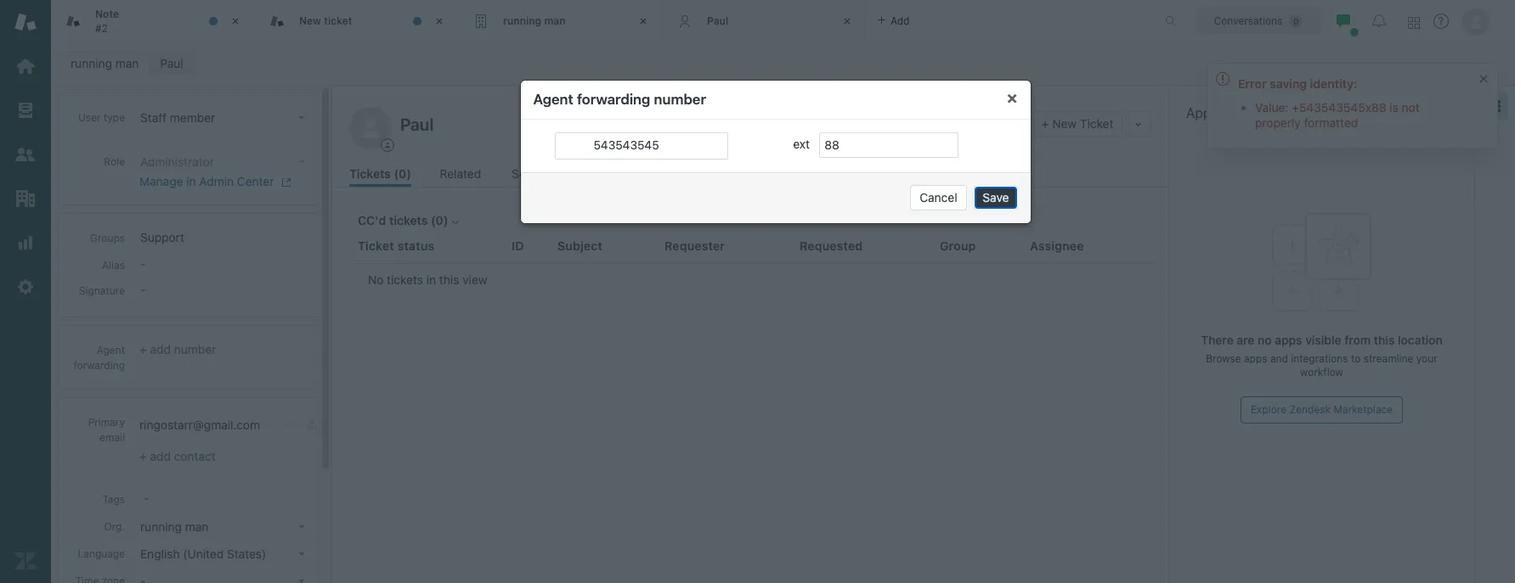 Task type: locate. For each thing, give the bounding box(es) containing it.
in
[[186, 174, 196, 189], [427, 273, 436, 287]]

tickets
[[389, 213, 428, 228], [387, 273, 423, 287]]

0 vertical spatial in
[[186, 174, 196, 189]]

tickets inside grid
[[387, 273, 423, 287]]

no
[[1258, 333, 1272, 348]]

+ add contact
[[139, 450, 216, 464]]

e.g. '123#' text field
[[820, 132, 959, 158]]

0 horizontal spatial forwarding
[[74, 360, 125, 372]]

2 vertical spatial running man
[[140, 520, 209, 535]]

1 vertical spatial add
[[150, 450, 171, 464]]

×
[[1007, 87, 1018, 107]]

conversations button
[[1196, 7, 1322, 34]]

(0)
[[394, 167, 411, 181], [431, 213, 448, 228]]

agent up security settings
[[533, 91, 574, 108]]

tab
[[51, 0, 255, 43]]

1 vertical spatial ticket
[[358, 239, 394, 253]]

2 horizontal spatial running man
[[503, 14, 566, 27]]

arrow down image down english (united states) button
[[298, 581, 305, 584]]

apps
[[1187, 105, 1218, 121]]

forwarding
[[577, 91, 651, 108], [74, 360, 125, 372]]

2 arrow down image from the top
[[298, 161, 305, 164]]

1 horizontal spatial apps
[[1275, 333, 1303, 348]]

identity:
[[1310, 77, 1358, 91]]

1 horizontal spatial forwarding
[[577, 91, 651, 108]]

states)
[[227, 547, 266, 562]]

agent down signature
[[97, 344, 125, 357]]

0 vertical spatial running man
[[503, 14, 566, 27]]

no tickets in this view
[[368, 273, 487, 287]]

1 horizontal spatial in
[[427, 273, 436, 287]]

running right close icon
[[503, 14, 542, 27]]

arrow down image inside english (united states) button
[[298, 553, 305, 557]]

running down "#2"
[[71, 56, 112, 71]]

1 arrow down image from the top
[[298, 553, 305, 557]]

user
[[78, 111, 101, 124]]

this up streamline
[[1374, 333, 1395, 348]]

related
[[440, 167, 481, 181]]

1 horizontal spatial running man
[[140, 520, 209, 535]]

1 horizontal spatial close image
[[635, 13, 652, 30]]

1 arrow down image from the top
[[298, 116, 305, 120]]

1 vertical spatial +
[[139, 343, 147, 357]]

arrow down image inside administrator button
[[298, 161, 305, 164]]

arrow down image for administrator
[[298, 161, 305, 164]]

1 vertical spatial agent
[[97, 344, 125, 357]]

support
[[140, 230, 184, 245]]

0 vertical spatial running
[[503, 14, 542, 27]]

cancel button
[[911, 185, 967, 210]]

running man inside running man link
[[71, 56, 139, 71]]

+
[[1042, 116, 1049, 131], [139, 343, 147, 357], [139, 450, 147, 464]]

forwarding for agent forwarding number
[[577, 91, 651, 108]]

running man
[[503, 14, 566, 27], [71, 56, 139, 71], [140, 520, 209, 535]]

1 horizontal spatial this
[[1374, 333, 1395, 348]]

primary
[[88, 416, 125, 429]]

0 vertical spatial +
[[1042, 116, 1049, 131]]

number up ringostarr@gmail.com
[[174, 343, 216, 357]]

administrator button
[[135, 150, 312, 174]]

2 vertical spatial running
[[140, 520, 182, 535]]

1 vertical spatial arrow down image
[[298, 581, 305, 584]]

1 horizontal spatial number
[[654, 91, 706, 108]]

1 vertical spatial running man
[[71, 56, 139, 71]]

0 horizontal spatial close image
[[227, 13, 244, 30]]

agent
[[533, 91, 574, 108], [97, 344, 125, 357]]

man inside button
[[185, 520, 209, 535]]

user type
[[78, 111, 125, 124]]

tickets
[[349, 167, 391, 181]]

0 horizontal spatial man
[[115, 56, 139, 71]]

main element
[[0, 0, 51, 584]]

1 horizontal spatial running
[[140, 520, 182, 535]]

0 horizontal spatial this
[[439, 273, 459, 287]]

arrow down image right states)
[[298, 553, 305, 557]]

running man inside running man button
[[140, 520, 209, 535]]

forwarding up e.g. '+15551234567' text box
[[577, 91, 651, 108]]

add
[[150, 343, 171, 357], [150, 450, 171, 464]]

new ticket tab
[[255, 0, 459, 43]]

get started image
[[14, 55, 37, 77]]

0 vertical spatial ticket
[[1080, 116, 1114, 131]]

3 close image from the left
[[839, 13, 856, 30]]

+ inside button
[[1042, 116, 1049, 131]]

1 add from the top
[[150, 343, 171, 357]]

agent for agent forwarding
[[97, 344, 125, 357]]

0 horizontal spatial apps
[[1244, 353, 1268, 366]]

running for running man tab
[[503, 14, 542, 27]]

signature
[[79, 285, 125, 297]]

2 arrow down image from the top
[[298, 581, 305, 584]]

1 vertical spatial arrow down image
[[298, 161, 305, 164]]

admin image
[[14, 276, 37, 298]]

english (united states)
[[140, 547, 266, 562]]

manage in admin center
[[139, 174, 274, 189]]

your
[[1417, 353, 1438, 366]]

arrow down image inside staff member button
[[298, 116, 305, 120]]

saving
[[1270, 77, 1307, 91]]

running inside button
[[140, 520, 182, 535]]

running man inside running man tab
[[503, 14, 566, 27]]

1 vertical spatial (0)
[[431, 213, 448, 228]]

0 horizontal spatial new
[[299, 14, 321, 27]]

1 horizontal spatial man
[[185, 520, 209, 535]]

0 vertical spatial add
[[150, 343, 171, 357]]

1 close image from the left
[[227, 13, 244, 30]]

requested
[[800, 239, 863, 253]]

0 vertical spatial apps
[[1275, 333, 1303, 348]]

close image for paul
[[839, 13, 856, 30]]

workflow
[[1301, 366, 1344, 379]]

marketplace
[[1334, 404, 1393, 417]]

id
[[512, 239, 524, 253]]

number up e.g. '+15551234567' text box
[[654, 91, 706, 108]]

browse
[[1206, 353, 1242, 366]]

arrow down image for staff member
[[298, 116, 305, 120]]

agent forwarding
[[74, 344, 125, 372]]

security
[[512, 167, 557, 181]]

close image inside running man tab
[[635, 13, 652, 30]]

2 horizontal spatial close image
[[839, 13, 856, 30]]

are
[[1237, 333, 1255, 348]]

0 vertical spatial tickets
[[389, 213, 428, 228]]

0 vertical spatial new
[[299, 14, 321, 27]]

arrow down image
[[298, 553, 305, 557], [298, 581, 305, 584]]

running inside tab
[[503, 14, 542, 27]]

man inside tab
[[544, 14, 566, 27]]

number
[[654, 91, 706, 108], [174, 343, 216, 357]]

this inside there are no apps visible from this location browse apps and integrations to streamline your workflow
[[1374, 333, 1395, 348]]

None text field
[[395, 111, 1026, 137]]

tickets (0)
[[349, 167, 411, 181]]

0 horizontal spatial running man
[[71, 56, 139, 71]]

1 vertical spatial new
[[1053, 116, 1077, 131]]

- field
[[137, 490, 312, 508]]

0 horizontal spatial ticket
[[358, 239, 394, 253]]

running up english
[[140, 520, 182, 535]]

0 horizontal spatial agent
[[97, 344, 125, 357]]

2 add from the top
[[150, 450, 171, 464]]

man
[[544, 14, 566, 27], [115, 56, 139, 71], [185, 520, 209, 535]]

manage
[[139, 174, 183, 189]]

tab containing note
[[51, 0, 255, 43]]

1 vertical spatial this
[[1374, 333, 1395, 348]]

location
[[1398, 333, 1443, 348]]

2 close image from the left
[[635, 13, 652, 30]]

2 vertical spatial arrow down image
[[298, 526, 305, 530]]

add left contact
[[150, 450, 171, 464]]

1 vertical spatial man
[[115, 56, 139, 71]]

in down status at the left of page
[[427, 273, 436, 287]]

add for add number
[[150, 343, 171, 357]]

2 horizontal spatial running
[[503, 14, 542, 27]]

close image inside paul 'tab'
[[839, 13, 856, 30]]

apps
[[1275, 333, 1303, 348], [1244, 353, 1268, 366]]

add for add contact
[[150, 450, 171, 464]]

agent forwarding number
[[533, 91, 706, 108]]

save button
[[974, 186, 1018, 210]]

2 vertical spatial man
[[185, 520, 209, 535]]

tickets (0) link
[[349, 165, 411, 187]]

this inside grid
[[439, 273, 459, 287]]

e.g. '+15551234567' text field
[[555, 132, 728, 159]]

tickets right no
[[387, 273, 423, 287]]

manage in admin center link
[[139, 174, 305, 190]]

1 vertical spatial running
[[71, 56, 112, 71]]

there
[[1201, 333, 1234, 348]]

conversations
[[1214, 14, 1283, 27]]

tickets for cc'd
[[389, 213, 428, 228]]

alias
[[102, 259, 125, 272]]

0 vertical spatial this
[[439, 273, 459, 287]]

apps down no
[[1244, 353, 1268, 366]]

(0) up status at the left of page
[[431, 213, 448, 228]]

1 vertical spatial forwarding
[[74, 360, 125, 372]]

close image
[[227, 13, 244, 30], [635, 13, 652, 30], [839, 13, 856, 30]]

1 horizontal spatial (0)
[[431, 213, 448, 228]]

explore
[[1251, 404, 1287, 417]]

+ add number
[[139, 343, 216, 357]]

+ for + add number
[[139, 343, 147, 357]]

1 horizontal spatial new
[[1053, 116, 1077, 131]]

(united
[[183, 547, 224, 562]]

2 horizontal spatial man
[[544, 14, 566, 27]]

ticket
[[324, 14, 352, 27]]

2 vertical spatial +
[[139, 450, 147, 464]]

apps up the and
[[1275, 333, 1303, 348]]

new
[[299, 14, 321, 27], [1053, 116, 1077, 131]]

close image
[[431, 13, 448, 30]]

requester
[[665, 239, 725, 253]]

arrow down image inside running man button
[[298, 526, 305, 530]]

admin
[[199, 174, 234, 189]]

+ for + add contact
[[139, 450, 147, 464]]

in down administrator
[[186, 174, 196, 189]]

0 vertical spatial agent
[[533, 91, 574, 108]]

ticket
[[1080, 116, 1114, 131], [358, 239, 394, 253]]

running man for running man tab
[[503, 14, 566, 27]]

3 arrow down image from the top
[[298, 526, 305, 530]]

ringostarr@gmail.com
[[139, 418, 260, 433]]

1 vertical spatial tickets
[[387, 273, 423, 287]]

tickets up status at the left of page
[[389, 213, 428, 228]]

running man button
[[135, 516, 312, 540]]

0 horizontal spatial number
[[174, 343, 216, 357]]

1 horizontal spatial ticket
[[1080, 116, 1114, 131]]

0 vertical spatial number
[[654, 91, 706, 108]]

0 vertical spatial (0)
[[394, 167, 411, 181]]

view
[[463, 273, 487, 287]]

this
[[439, 273, 459, 287], [1374, 333, 1395, 348]]

forwarding up primary
[[74, 360, 125, 372]]

0 vertical spatial arrow down image
[[298, 116, 305, 120]]

0 vertical spatial forwarding
[[577, 91, 651, 108]]

primary email
[[88, 416, 125, 445]]

role
[[104, 156, 125, 168]]

arrow down image
[[298, 116, 305, 120], [298, 161, 305, 164], [298, 526, 305, 530]]

1 vertical spatial number
[[174, 343, 216, 357]]

grid
[[332, 230, 1169, 584]]

agent inside agent forwarding
[[97, 344, 125, 357]]

1 vertical spatial apps
[[1244, 353, 1268, 366]]

1 vertical spatial in
[[427, 273, 436, 287]]

(0) right tickets
[[394, 167, 411, 181]]

add right agent forwarding at the bottom of the page
[[150, 343, 171, 357]]

not
[[1402, 100, 1420, 115]]

zendesk image
[[14, 551, 37, 573]]

this left view
[[439, 273, 459, 287]]

integrations
[[1291, 353, 1349, 366]]

new inside tab
[[299, 14, 321, 27]]

tickets for no
[[387, 273, 423, 287]]

0 vertical spatial man
[[544, 14, 566, 27]]

0 vertical spatial arrow down image
[[298, 553, 305, 557]]

1 horizontal spatial agent
[[533, 91, 574, 108]]



Task type: vqa. For each thing, say whether or not it's contained in the screenshot.
selecting
no



Task type: describe. For each thing, give the bounding box(es) containing it.
#2
[[95, 22, 108, 34]]

× link
[[1007, 87, 1018, 107]]

staff
[[140, 111, 167, 125]]

settings
[[560, 167, 606, 181]]

center
[[237, 174, 274, 189]]

groups
[[90, 232, 125, 245]]

cc'd tickets (0)
[[358, 213, 448, 228]]

value:
[[1256, 100, 1289, 115]]

+ for + new ticket
[[1042, 116, 1049, 131]]

running man tab
[[459, 0, 663, 43]]

ext
[[793, 136, 810, 151]]

reporting image
[[14, 232, 37, 254]]

from
[[1345, 333, 1371, 348]]

assignee
[[1030, 239, 1084, 253]]

status
[[398, 239, 435, 253]]

running for running man button
[[140, 520, 182, 535]]

type
[[104, 111, 125, 124]]

zendesk
[[1290, 404, 1331, 417]]

error saving identity:
[[1239, 77, 1358, 91]]

man for running man button
[[185, 520, 209, 535]]

cc'd
[[358, 213, 386, 228]]

number for agent forwarding number
[[654, 91, 706, 108]]

running man link
[[60, 52, 150, 76]]

0 horizontal spatial (0)
[[394, 167, 411, 181]]

error
[[1239, 77, 1267, 91]]

0 horizontal spatial running
[[71, 56, 112, 71]]

cancel
[[920, 190, 958, 204]]

apps image
[[1488, 99, 1502, 113]]

properly
[[1256, 116, 1301, 130]]

agent for agent forwarding number
[[533, 91, 574, 108]]

grid containing ticket status
[[332, 230, 1169, 584]]

ticket inside button
[[1080, 116, 1114, 131]]

paul
[[707, 14, 729, 27]]

tags
[[102, 494, 125, 507]]

close image for running man
[[635, 13, 652, 30]]

contact
[[174, 450, 216, 464]]

group
[[940, 239, 976, 253]]

note
[[95, 8, 119, 20]]

zendesk support image
[[14, 11, 37, 33]]

member
[[170, 111, 215, 125]]

views image
[[14, 99, 37, 122]]

security settings
[[512, 167, 606, 181]]

paul tab
[[663, 0, 867, 43]]

related link
[[440, 165, 483, 187]]

formatted
[[1304, 116, 1359, 130]]

staff member
[[140, 111, 215, 125]]

note #2
[[95, 8, 119, 34]]

zendesk products image
[[1409, 17, 1420, 28]]

security settings link
[[512, 165, 611, 187]]

no
[[368, 273, 384, 287]]

administrator
[[140, 155, 214, 169]]

customers image
[[14, 144, 37, 166]]

subject
[[558, 239, 603, 253]]

ticket status
[[358, 239, 435, 253]]

staff member button
[[135, 106, 312, 130]]

language
[[78, 548, 125, 561]]

to
[[1352, 353, 1361, 366]]

new inside button
[[1053, 116, 1077, 131]]

0 horizontal spatial in
[[186, 174, 196, 189]]

english
[[140, 547, 180, 562]]

new ticket
[[299, 14, 352, 27]]

explore zendesk marketplace button
[[1241, 397, 1404, 424]]

and
[[1271, 353, 1289, 366]]

tabs tab list
[[51, 0, 1148, 43]]

email
[[100, 432, 125, 445]]

is
[[1390, 100, 1399, 115]]

english (united states) button
[[135, 543, 312, 567]]

number for + add number
[[174, 343, 216, 357]]

org.
[[104, 521, 125, 534]]

explore zendesk marketplace
[[1251, 404, 1393, 417]]

get help image
[[1434, 14, 1449, 29]]

there are no apps visible from this location browse apps and integrations to streamline your workflow
[[1201, 333, 1443, 379]]

arrow down image for running man
[[298, 526, 305, 530]]

streamline
[[1364, 353, 1414, 366]]

+ new ticket
[[1042, 116, 1114, 131]]

visible
[[1306, 333, 1342, 348]]

+ new ticket button
[[1033, 111, 1123, 137]]

value: ‭+543543545x88‬ is not properly formatted
[[1256, 100, 1420, 130]]

running man for running man button
[[140, 520, 209, 535]]

man for running man tab
[[544, 14, 566, 27]]

forwarding for agent forwarding
[[74, 360, 125, 372]]

organizations image
[[14, 188, 37, 210]]

save
[[983, 190, 1009, 204]]



